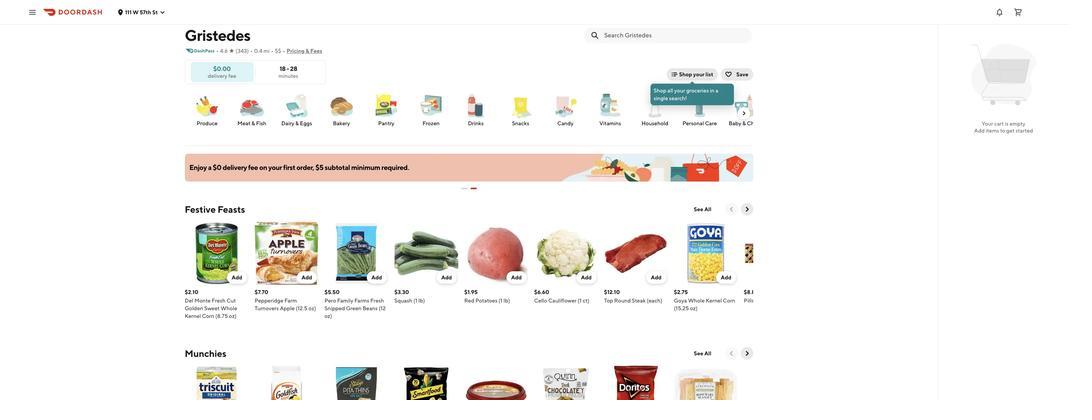 Task type: vqa. For each thing, say whether or not it's contained in the screenshot.


Task type: locate. For each thing, give the bounding box(es) containing it.
all left previous button of carousel image at the bottom of the page
[[705, 207, 712, 213]]

2 all from the top
[[705, 351, 712, 357]]

a left $0
[[208, 164, 212, 172]]

add inside your cart is empty add items to get started
[[974, 128, 985, 134]]

& for meat & fish
[[252, 120, 255, 127]]

2 horizontal spatial (1
[[578, 298, 582, 304]]

1 horizontal spatial fee
[[248, 164, 258, 172]]

add for $12.10 top round steak (each)
[[651, 275, 662, 281]]

cauliflower
[[548, 298, 577, 304]]

1 vertical spatial whole
[[221, 306, 237, 312]]

2 see all link from the top
[[689, 348, 716, 360]]

items
[[986, 128, 999, 134]]

shop for shop all your groceries in a single search!
[[654, 88, 667, 94]]

meat & fish
[[238, 120, 266, 127]]

snipped
[[325, 306, 345, 312]]

dairy
[[281, 120, 294, 127]]

0 vertical spatial shop
[[679, 71, 692, 78]]

enjoy a $0 delivery fee on your first order, $5 subtotal minimum required.
[[189, 164, 409, 172]]

groceries
[[686, 88, 709, 94]]

next button of carousel image
[[743, 350, 751, 358]]

1 horizontal spatial kernel
[[706, 298, 722, 304]]

$8.80 pillsbury pie crusts (2 ct)
[[744, 290, 805, 304]]

1 horizontal spatial shop
[[679, 71, 692, 78]]

add for $2.10 del monte fresh cut golden sweet whole kernel corn (8.75 oz)
[[232, 275, 242, 281]]

0 horizontal spatial fresh
[[212, 298, 226, 304]]

snacks image
[[507, 92, 535, 120]]

pepperidge
[[255, 298, 283, 304]]

goya
[[674, 298, 687, 304]]

(2
[[792, 298, 797, 304]]

2 see all from the top
[[694, 351, 712, 357]]

your up search!
[[674, 88, 685, 94]]

• left 4.6
[[216, 48, 219, 54]]

lb)
[[419, 298, 425, 304], [504, 298, 510, 304]]

0 horizontal spatial kernel
[[185, 314, 201, 320]]

1 vertical spatial a
[[208, 164, 212, 172]]

0 horizontal spatial corn
[[202, 314, 214, 320]]

& left fish
[[252, 120, 255, 127]]

fees
[[310, 48, 322, 54]]

$3.30
[[394, 290, 409, 296]]

0 vertical spatial see
[[694, 207, 703, 213]]

1 horizontal spatial ct)
[[798, 298, 805, 304]]

1 all from the top
[[705, 207, 712, 213]]

1 vertical spatial all
[[705, 351, 712, 357]]

1 vertical spatial kernel
[[185, 314, 201, 320]]

gristedes
[[185, 26, 251, 44]]

$6.60
[[534, 290, 549, 296]]

$2.10 del monte fresh cut golden sweet whole kernel corn (8.75 oz)
[[185, 290, 237, 320]]

your inside shop your list button
[[693, 71, 705, 78]]

lb) right squash
[[419, 298, 425, 304]]

subtotal
[[325, 164, 350, 172]]

round
[[614, 298, 631, 304]]

1 fresh from the left
[[212, 298, 226, 304]]

shop up shop all your groceries in a single search! tooltip
[[679, 71, 692, 78]]

(1 inside $3.30 squash (1 lb)
[[414, 298, 417, 304]]

empty
[[1010, 121, 1026, 127]]

candy
[[557, 120, 574, 127]]

delivery down $0.00 at the left of the page
[[208, 73, 227, 79]]

ct) left top
[[583, 298, 589, 304]]

first
[[283, 164, 295, 172]]

(343)
[[236, 48, 249, 54]]

2 ct) from the left
[[798, 298, 805, 304]]

2 lb) from the left
[[504, 298, 510, 304]]

whole inside $2.75 goya whole kernel corn (15.25 oz)
[[688, 298, 705, 304]]

$0
[[213, 164, 222, 172]]

(1 inside $1.95 red potatoes (1 lb)
[[499, 298, 503, 304]]

1 horizontal spatial a
[[716, 88, 719, 94]]

meat & fish link
[[233, 92, 271, 127]]

1 horizontal spatial fresh
[[370, 298, 384, 304]]

dairy & eggs link
[[277, 92, 316, 127]]

fee inside $0.00 delivery fee
[[228, 73, 236, 79]]

ct) right (2 on the bottom of page
[[798, 298, 805, 304]]

add for $1.95 red potatoes (1 lb)
[[511, 275, 522, 281]]

0 vertical spatial delivery
[[208, 73, 227, 79]]

see all link left previous button of carousel image at the bottom of the page
[[689, 204, 716, 216]]

your cart is empty add items to get started
[[974, 121, 1033, 134]]

0.4
[[254, 48, 263, 54]]

3 (1 from the left
[[578, 298, 582, 304]]

0 vertical spatial corn
[[723, 298, 735, 304]]

0 horizontal spatial shop
[[654, 88, 667, 94]]

meat & fish image
[[238, 92, 266, 120]]

kernel right goya
[[706, 298, 722, 304]]

oz) right (8.75
[[229, 314, 237, 320]]

1 (1 from the left
[[414, 298, 417, 304]]

farms
[[354, 298, 369, 304]]

stacy's sea salt pita thins snack (6.75 oz) image
[[325, 366, 388, 401]]

28
[[290, 65, 297, 72]]

kernel
[[706, 298, 722, 304], [185, 314, 201, 320]]

0 vertical spatial kernel
[[706, 298, 722, 304]]

feasts
[[218, 204, 245, 215]]

1 vertical spatial see all
[[694, 351, 712, 357]]

oz) right the (12.5
[[309, 306, 316, 312]]

& left eggs
[[295, 120, 299, 127]]

all for munchies
[[705, 351, 712, 357]]

oz) down 'snipped'
[[325, 314, 332, 320]]

$8.80
[[744, 290, 759, 296]]

frozen image
[[417, 92, 445, 120]]

see for festive feasts
[[694, 207, 703, 213]]

see all left previous button of carousel icon
[[694, 351, 712, 357]]

whole down cut
[[221, 306, 237, 312]]

see all link left previous button of carousel icon
[[689, 348, 716, 360]]

1 horizontal spatial whole
[[688, 298, 705, 304]]

see for munchies
[[694, 351, 703, 357]]

kernel inside $2.10 del monte fresh cut golden sweet whole kernel corn (8.75 oz)
[[185, 314, 201, 320]]

fee down $0.00 at the left of the page
[[228, 73, 236, 79]]

111 w 57th st button
[[117, 9, 165, 15]]

• right mi on the left
[[271, 48, 273, 54]]

drinks
[[468, 120, 484, 127]]

minutes
[[279, 73, 298, 79]]

produce
[[197, 120, 218, 127]]

0 horizontal spatial fee
[[228, 73, 236, 79]]

shop all your groceries in a single search!
[[654, 88, 719, 102]]

produce image
[[193, 92, 221, 120]]

pricing
[[287, 48, 305, 54]]

bakery link
[[322, 92, 361, 127]]

bakery
[[333, 120, 350, 127]]

frozen
[[423, 120, 440, 127]]

personal care image
[[686, 92, 714, 120]]

0 vertical spatial a
[[716, 88, 719, 94]]

baby
[[729, 120, 742, 127]]

notification bell image
[[995, 8, 1004, 17]]

0 vertical spatial whole
[[688, 298, 705, 304]]

fresh up (12
[[370, 298, 384, 304]]

0 horizontal spatial a
[[208, 164, 212, 172]]

shop up single
[[654, 88, 667, 94]]

add button
[[227, 272, 247, 284], [227, 272, 247, 284], [297, 272, 317, 284], [297, 272, 317, 284], [367, 272, 387, 284], [367, 272, 387, 284], [437, 272, 457, 284], [437, 272, 457, 284], [507, 272, 527, 284], [507, 272, 527, 284], [577, 272, 596, 284], [577, 272, 596, 284], [646, 272, 666, 284], [646, 272, 666, 284], [716, 272, 736, 284], [716, 272, 736, 284]]

pantry
[[378, 120, 394, 127]]

red potatoes (1 lb) image
[[464, 222, 528, 286]]

(1 right potatoes
[[499, 298, 503, 304]]

0 vertical spatial see all
[[694, 207, 712, 213]]

all left previous button of carousel icon
[[705, 351, 712, 357]]

see all link
[[689, 204, 716, 216], [689, 348, 716, 360]]

1 vertical spatial see
[[694, 351, 703, 357]]

shop inside button
[[679, 71, 692, 78]]

previous button of carousel image
[[728, 206, 735, 214]]

0 horizontal spatial (1
[[414, 298, 417, 304]]

care
[[705, 120, 717, 127]]

corn down 'sweet'
[[202, 314, 214, 320]]

0 horizontal spatial ct)
[[583, 298, 589, 304]]

see up firehook mediterranean organic baked crackers rosemary sea salt (7 oz) image
[[694, 351, 703, 357]]

fresh
[[212, 298, 226, 304], [370, 298, 384, 304]]

3 • from the left
[[271, 48, 273, 54]]

goldfish baked cheddar snack crackers (6.6 oz) image
[[255, 366, 318, 401]]

see all for munchies
[[694, 351, 712, 357]]

delivery
[[208, 73, 227, 79], [223, 164, 247, 172]]

eggs
[[300, 120, 312, 127]]

oz)
[[309, 306, 316, 312], [690, 306, 698, 312], [229, 314, 237, 320], [325, 314, 332, 320]]

1 horizontal spatial corn
[[723, 298, 735, 304]]

oz) inside $5.50 pero family farms fresh snipped green beans (12 oz)
[[325, 314, 332, 320]]

add for $5.50 pero family farms fresh snipped green beans (12 oz)
[[371, 275, 382, 281]]

0 vertical spatial fee
[[228, 73, 236, 79]]

0 vertical spatial all
[[705, 207, 712, 213]]

lb) right potatoes
[[504, 298, 510, 304]]

0 horizontal spatial your
[[268, 164, 282, 172]]

see all
[[694, 207, 712, 213], [694, 351, 712, 357]]

see all for festive feasts
[[694, 207, 712, 213]]

0 horizontal spatial lb)
[[419, 298, 425, 304]]

see all left previous button of carousel image at the bottom of the page
[[694, 207, 712, 213]]

corn left pillsbury at the bottom right of the page
[[723, 298, 735, 304]]

• left the 0.4
[[250, 48, 253, 54]]

fresh up 'sweet'
[[212, 298, 226, 304]]

• right the $$
[[283, 48, 285, 54]]

in
[[710, 88, 715, 94]]

personal care link
[[681, 92, 719, 127]]

0 vertical spatial your
[[693, 71, 705, 78]]

& for dairy & eggs
[[295, 120, 299, 127]]

drinks link
[[457, 92, 495, 127]]

1 horizontal spatial your
[[674, 88, 685, 94]]

2 fresh from the left
[[370, 298, 384, 304]]

$2.10
[[185, 290, 199, 296]]

$5.50
[[325, 290, 340, 296]]

see left previous button of carousel image at the bottom of the page
[[694, 207, 703, 213]]

$3.30 squash (1 lb)
[[394, 290, 425, 304]]

kernel down golden
[[185, 314, 201, 320]]

1 vertical spatial your
[[674, 88, 685, 94]]

personal care
[[683, 120, 717, 127]]

(1 for $6.60 cello cauliflower (1 ct)
[[578, 298, 582, 304]]

1 vertical spatial corn
[[202, 314, 214, 320]]

your inside shop all your groceries in a single search!
[[674, 88, 685, 94]]

shop all your groceries in a single search! tooltip
[[651, 81, 734, 105]]

kernel inside $2.75 goya whole kernel corn (15.25 oz)
[[706, 298, 722, 304]]

0 horizontal spatial whole
[[221, 306, 237, 312]]

1 lb) from the left
[[419, 298, 425, 304]]

a inside shop all your groceries in a single search!
[[716, 88, 719, 94]]

shop inside shop all your groceries in a single search!
[[654, 88, 667, 94]]

1 vertical spatial shop
[[654, 88, 667, 94]]

1 vertical spatial delivery
[[223, 164, 247, 172]]

0 vertical spatial see all link
[[689, 204, 716, 216]]

$1.95
[[464, 290, 478, 296]]

vitamins
[[600, 120, 621, 127]]

1 ct) from the left
[[583, 298, 589, 304]]

ct)
[[583, 298, 589, 304], [798, 298, 805, 304]]

(1 right squash
[[414, 298, 417, 304]]

1 see all from the top
[[694, 207, 712, 213]]

minimum
[[351, 164, 380, 172]]

(1 inside the $6.60 cello cauliflower (1 ct)
[[578, 298, 582, 304]]

a right in
[[716, 88, 719, 94]]

all for festive feasts
[[705, 207, 712, 213]]

2 horizontal spatial your
[[693, 71, 705, 78]]

child
[[747, 120, 761, 127]]

2 (1 from the left
[[499, 298, 503, 304]]

green
[[346, 306, 362, 312]]

pillsbury
[[744, 298, 765, 304]]

all
[[705, 207, 712, 213], [705, 351, 712, 357]]

firehook mediterranean organic baked crackers rosemary sea salt (7 oz) image
[[674, 366, 738, 401]]

delivery right $0
[[223, 164, 247, 172]]

monte
[[194, 298, 211, 304]]

fee left on
[[248, 164, 258, 172]]

(12.5
[[296, 306, 308, 312]]

oz) right (15.25
[[690, 306, 698, 312]]

(1 right the cauliflower
[[578, 298, 582, 304]]

open menu image
[[28, 8, 37, 17]]

& right "baby"
[[743, 120, 746, 127]]

see all link for munchies
[[689, 348, 716, 360]]

munchies
[[185, 349, 226, 360]]

1 horizontal spatial (1
[[499, 298, 503, 304]]

your left list
[[693, 71, 705, 78]]

1 horizontal spatial lb)
[[504, 298, 510, 304]]

your right on
[[268, 164, 282, 172]]

1 vertical spatial see all link
[[689, 348, 716, 360]]

1 see all link from the top
[[689, 204, 716, 216]]

lb) inside $1.95 red potatoes (1 lb)
[[504, 298, 510, 304]]

st
[[152, 9, 158, 15]]

see all link for festive feasts
[[689, 204, 716, 216]]

cello
[[534, 298, 547, 304]]

oz) inside $2.75 goya whole kernel corn (15.25 oz)
[[690, 306, 698, 312]]

Search Gristedes search field
[[604, 31, 746, 40]]

family
[[337, 298, 353, 304]]

whole right goya
[[688, 298, 705, 304]]

2 see from the top
[[694, 351, 703, 357]]

1 see from the top
[[694, 207, 703, 213]]



Task type: describe. For each thing, give the bounding box(es) containing it.
doritos nachos cheese tortilla chips (9.25 oz) image
[[604, 366, 668, 401]]

$7.70
[[255, 290, 268, 296]]

$6.60 cello cauliflower (1 ct)
[[534, 290, 589, 304]]

add for $3.30 squash (1 lb)
[[441, 275, 452, 281]]

cut
[[227, 298, 236, 304]]

0 items, open order cart image
[[1014, 8, 1023, 17]]

household image
[[641, 92, 669, 120]]

shop your list
[[679, 71, 713, 78]]

shop for shop your list
[[679, 71, 692, 78]]

corn inside $2.10 del monte fresh cut golden sweet whole kernel corn (8.75 oz)
[[202, 314, 214, 320]]

search!
[[669, 95, 687, 102]]

delivery inside $0.00 delivery fee
[[208, 73, 227, 79]]

munchies link
[[185, 348, 226, 360]]

pricing & fees button
[[287, 45, 322, 57]]

triscuit original whole grain wheat crackers (8.5 oz) image
[[185, 366, 249, 401]]

$12.10 top round steak (each)
[[604, 290, 662, 304]]

whole inside $2.10 del monte fresh cut golden sweet whole kernel corn (8.75 oz)
[[221, 306, 237, 312]]

farm
[[285, 298, 297, 304]]

personal
[[683, 120, 704, 127]]

top
[[604, 298, 613, 304]]

save button
[[721, 68, 753, 81]]

potatoes
[[476, 298, 498, 304]]

squash
[[394, 298, 412, 304]]

snacks
[[512, 120, 529, 127]]

apple
[[280, 306, 295, 312]]

all
[[668, 88, 673, 94]]

frozen link
[[412, 92, 450, 127]]

corn inside $2.75 goya whole kernel corn (15.25 oz)
[[723, 298, 735, 304]]

pepperidge farm turnovers apple (12.5 oz) image
[[255, 222, 318, 286]]

snacks link
[[501, 92, 540, 127]]

baby & child link
[[725, 92, 764, 127]]

1 vertical spatial fee
[[248, 164, 258, 172]]

$7.70 pepperidge farm turnovers apple (12.5 oz)
[[255, 290, 316, 312]]

$2.75 goya whole kernel corn (15.25 oz)
[[674, 290, 735, 312]]

next button of carousel image
[[743, 206, 751, 214]]

vitamins link
[[591, 92, 630, 127]]

cart
[[994, 121, 1004, 127]]

18 - 28 minutes
[[279, 65, 298, 79]]

shop your list button
[[667, 68, 718, 81]]

$5.50 pero family farms fresh snipped green beans (12 oz)
[[325, 290, 386, 320]]

& left fees
[[306, 48, 309, 54]]

$$
[[275, 48, 281, 54]]

57th
[[140, 9, 151, 15]]

fresh inside $5.50 pero family farms fresh snipped green beans (12 oz)
[[370, 298, 384, 304]]

del monte fresh cut golden sweet whole kernel corn (8.75 oz) image
[[185, 222, 249, 286]]

sweet
[[204, 306, 220, 312]]

$12.10
[[604, 290, 620, 296]]

started
[[1016, 128, 1033, 134]]

sabra classic hummus (10 oz) image
[[464, 366, 528, 401]]

-
[[287, 65, 289, 72]]

smartfood white cheddar popcorn (6.75 oz) image
[[394, 366, 458, 401]]

vitamins image
[[596, 92, 624, 120]]

produce link
[[188, 92, 226, 127]]

dashpass
[[194, 48, 215, 54]]

to
[[1000, 128, 1006, 134]]

top round steak (each) image
[[604, 222, 668, 286]]

cello cauliflower (1 ct) image
[[534, 222, 598, 286]]

& for baby & child
[[743, 120, 746, 127]]

oz) inside $7.70 pepperidge farm turnovers apple (12.5 oz)
[[309, 306, 316, 312]]

ct) inside $8.80 pillsbury pie crusts (2 ct)
[[798, 298, 805, 304]]

pie
[[766, 298, 774, 304]]

enjoy
[[189, 164, 207, 172]]

111
[[125, 9, 132, 15]]

add for $6.60 cello cauliflower (1 ct)
[[581, 275, 592, 281]]

$0.00 delivery fee
[[208, 65, 236, 79]]

red
[[464, 298, 474, 304]]

fresh inside $2.10 del monte fresh cut golden sweet whole kernel corn (8.75 oz)
[[212, 298, 226, 304]]

(1 for $1.95 red potatoes (1 lb)
[[499, 298, 503, 304]]

bakery image
[[328, 92, 355, 120]]

dairy & eggs image
[[283, 92, 311, 120]]

household
[[642, 120, 669, 127]]

empty retail cart image
[[968, 39, 1040, 111]]

add for $2.75 goya whole kernel corn (15.25 oz)
[[721, 275, 732, 281]]

mi
[[264, 48, 270, 54]]

lb) inside $3.30 squash (1 lb)
[[419, 298, 425, 304]]

quinn gluten-free peanut butter & chocolate filled pretzel nuggets (6.5 oz) image
[[534, 366, 598, 401]]

festive
[[185, 204, 216, 215]]

2 vertical spatial your
[[268, 164, 282, 172]]

drinks image
[[462, 92, 490, 120]]

add for $7.70 pepperidge farm turnovers apple (12.5 oz)
[[302, 275, 312, 281]]

(8.75
[[215, 314, 228, 320]]

crusts
[[775, 298, 791, 304]]

list
[[706, 71, 713, 78]]

w
[[133, 9, 139, 15]]

18
[[280, 65, 286, 72]]

baby & child image
[[731, 92, 759, 120]]

$2.75
[[674, 290, 688, 296]]

(12
[[379, 306, 386, 312]]

baby & child
[[729, 120, 761, 127]]

4 • from the left
[[283, 48, 285, 54]]

(each)
[[647, 298, 662, 304]]

order,
[[297, 164, 314, 172]]

del
[[185, 298, 193, 304]]

pero family farms fresh snipped green beans (12 oz) image
[[325, 222, 388, 286]]

festive feasts
[[185, 204, 245, 215]]

on
[[259, 164, 267, 172]]

previous button of carousel image
[[728, 350, 735, 358]]

2 • from the left
[[250, 48, 253, 54]]

$0.00
[[213, 65, 231, 72]]

next image
[[741, 110, 747, 117]]

$5
[[315, 164, 324, 172]]

(15.25
[[674, 306, 689, 312]]

fish
[[256, 120, 266, 127]]

single
[[654, 95, 668, 102]]

candy image
[[552, 92, 579, 120]]

oz) inside $2.10 del monte fresh cut golden sweet whole kernel corn (8.75 oz)
[[229, 314, 237, 320]]

1 • from the left
[[216, 48, 219, 54]]

ct) inside the $6.60 cello cauliflower (1 ct)
[[583, 298, 589, 304]]

pantry image
[[372, 92, 400, 120]]

$1.95 red potatoes (1 lb)
[[464, 290, 510, 304]]

squash (1 lb) image
[[394, 222, 458, 286]]

pero
[[325, 298, 336, 304]]

dairy & eggs
[[281, 120, 312, 127]]

goya whole kernel corn (15.25 oz) image
[[674, 222, 738, 286]]



